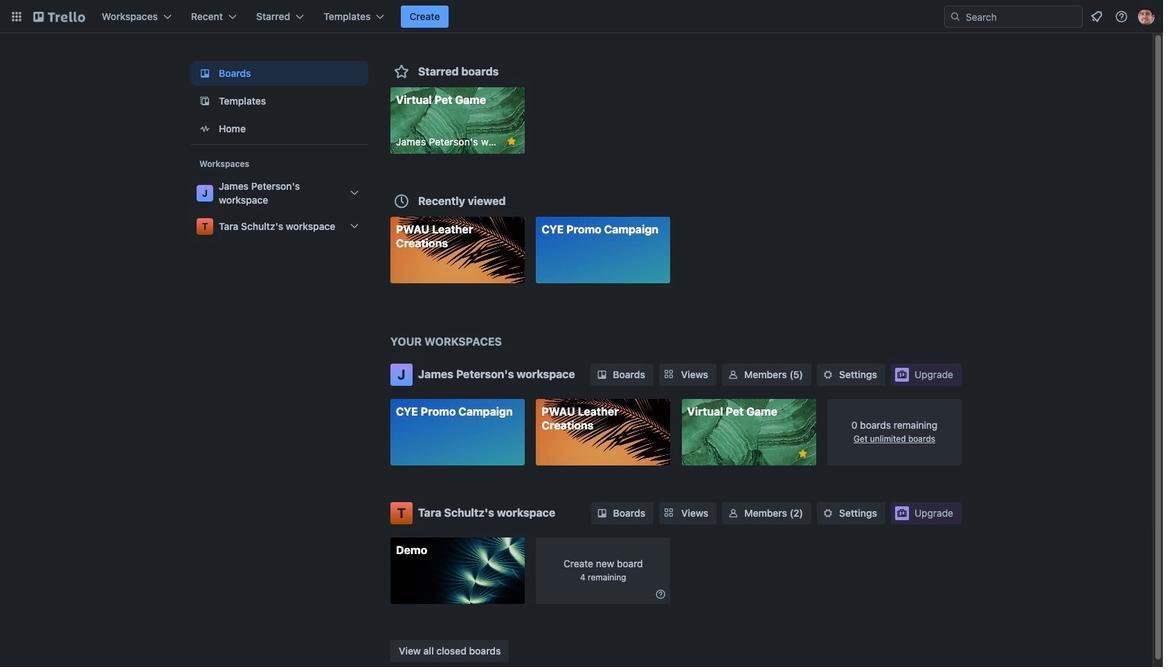Task type: locate. For each thing, give the bounding box(es) containing it.
1 horizontal spatial sm image
[[822, 506, 836, 520]]

0 horizontal spatial click to unstar this board. it will be removed from your starred list. image
[[506, 135, 518, 148]]

sm image
[[727, 506, 741, 520], [822, 506, 836, 520]]

open information menu image
[[1115, 10, 1129, 24]]

0 vertical spatial click to unstar this board. it will be removed from your starred list. image
[[506, 135, 518, 148]]

click to unstar this board. it will be removed from your starred list. image
[[506, 135, 518, 148], [797, 448, 810, 460]]

2 sm image from the left
[[822, 506, 836, 520]]

template board image
[[197, 93, 213, 109]]

home image
[[197, 121, 213, 137]]

Search field
[[945, 6, 1083, 28]]

search image
[[950, 11, 962, 22]]

1 horizontal spatial click to unstar this board. it will be removed from your starred list. image
[[797, 448, 810, 460]]

0 horizontal spatial sm image
[[727, 506, 741, 520]]

sm image
[[595, 368, 609, 382], [727, 368, 741, 382], [822, 368, 836, 382], [596, 506, 609, 520], [654, 587, 668, 601]]

1 vertical spatial click to unstar this board. it will be removed from your starred list. image
[[797, 448, 810, 460]]



Task type: vqa. For each thing, say whether or not it's contained in the screenshot.
Search image
yes



Task type: describe. For each thing, give the bounding box(es) containing it.
back to home image
[[33, 6, 85, 28]]

primary element
[[0, 0, 1164, 33]]

board image
[[197, 65, 213, 82]]

james peterson (jamespeterson93) image
[[1139, 8, 1156, 25]]

1 sm image from the left
[[727, 506, 741, 520]]

0 notifications image
[[1089, 8, 1106, 25]]



